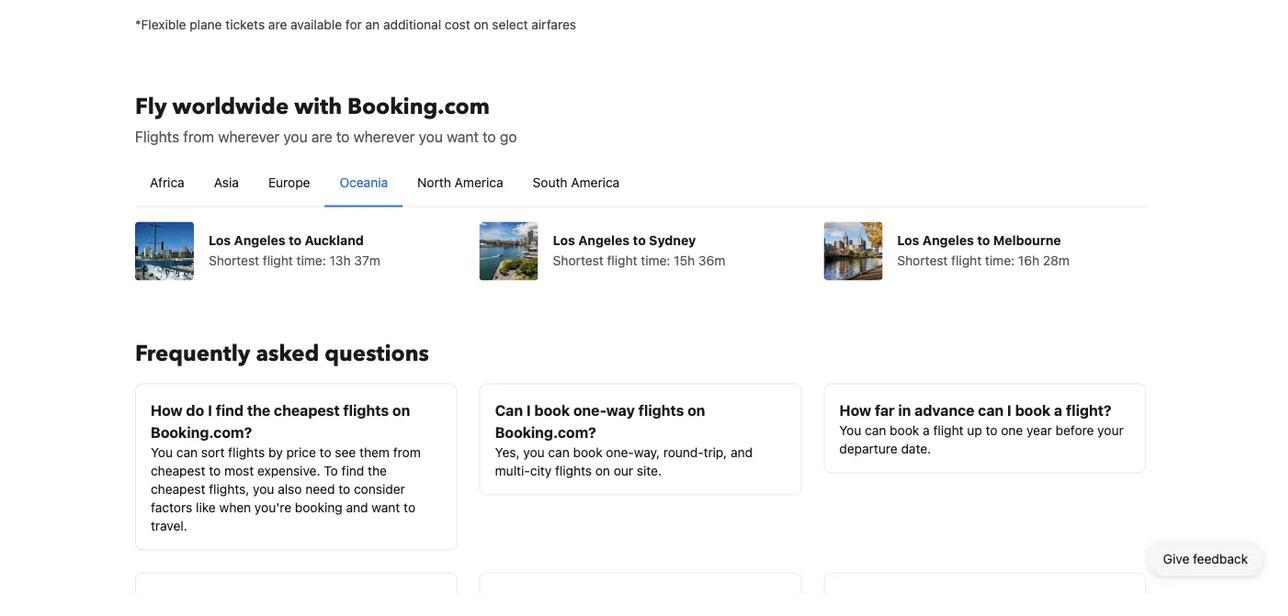 Task type: vqa. For each thing, say whether or not it's contained in the screenshot.


Task type: describe. For each thing, give the bounding box(es) containing it.
sydney
[[649, 233, 696, 248]]

flights
[[135, 128, 179, 146]]

to
[[324, 464, 338, 479]]

frequently asked questions
[[135, 340, 429, 370]]

to down the "with"
[[336, 128, 350, 146]]

fly worldwide with booking.com flights from wherever you are to wherever you want to go
[[135, 92, 517, 146]]

you down the "with"
[[283, 128, 308, 146]]

consider
[[354, 482, 405, 497]]

13h
[[330, 253, 351, 268]]

additional
[[383, 17, 441, 32]]

give feedback button
[[1149, 543, 1263, 576]]

africa button
[[135, 159, 199, 207]]

way,
[[634, 445, 660, 461]]

trip,
[[704, 445, 727, 461]]

give
[[1163, 552, 1190, 567]]

how far in advance can i book a flight? you can book a flight up to one year before your departure date.
[[840, 402, 1124, 457]]

*flexible
[[135, 17, 186, 32]]

one
[[1001, 423, 1023, 438]]

angeles for melbourne
[[923, 233, 974, 248]]

when
[[219, 500, 251, 516]]

for
[[346, 17, 362, 32]]

far
[[875, 402, 895, 420]]

available
[[291, 17, 342, 32]]

book up year
[[1015, 402, 1051, 420]]

them
[[359, 445, 390, 461]]

sort
[[201, 445, 225, 461]]

can for booking.com?
[[548, 445, 570, 461]]

on up round-
[[688, 402, 705, 420]]

asked
[[256, 340, 319, 370]]

our
[[614, 464, 633, 479]]

cost
[[445, 17, 470, 32]]

16h
[[1018, 253, 1040, 268]]

tab list containing africa
[[135, 159, 1146, 209]]

see
[[335, 445, 356, 461]]

flight inside "how far in advance can i book a flight? you can book a flight up to one year before your departure date."
[[933, 423, 964, 438]]

you inside can i book one-way flights on booking.com? yes, you can book one-way, round-trip, and multi-city flights on our site.
[[523, 445, 545, 461]]

on right cost on the top of the page
[[474, 17, 489, 32]]

los angeles to sydney shortest flight time: 15h 36m
[[553, 233, 726, 268]]

round-
[[663, 445, 704, 461]]

select
[[492, 17, 528, 32]]

can up up
[[978, 402, 1004, 420]]

can for on
[[176, 445, 198, 461]]

your
[[1098, 423, 1124, 438]]

an
[[365, 17, 380, 32]]

flights right way
[[639, 402, 684, 420]]

oceania button
[[325, 159, 403, 207]]

before
[[1056, 423, 1094, 438]]

flight for sydney
[[607, 253, 637, 268]]

1 vertical spatial cheapest
[[151, 464, 205, 479]]

booking.com
[[347, 92, 490, 123]]

time: for auckland
[[297, 253, 326, 268]]

yes,
[[495, 445, 520, 461]]

by
[[268, 445, 283, 461]]

asia
[[214, 175, 239, 190]]

book right can
[[534, 402, 570, 420]]

you for how do i find the cheapest flights on booking.com?
[[151, 445, 173, 461]]

los angeles to melbourne shortest flight time: 16h 28m
[[897, 233, 1070, 268]]

want inside how do i find the cheapest flights on booking.com? you can sort flights by price to see them from cheapest to most expensive. to find the cheapest flights, you also need to consider factors like when you're booking and want to travel.
[[372, 500, 400, 516]]

expensive.
[[257, 464, 320, 479]]

i inside how do i find the cheapest flights on booking.com? you can sort flights by price to see them from cheapest to most expensive. to find the cheapest flights, you also need to consider factors like when you're booking and want to travel.
[[208, 402, 212, 420]]

asia button
[[199, 159, 254, 207]]

0 vertical spatial cheapest
[[274, 402, 340, 420]]

date.
[[901, 442, 931, 457]]

flights up most
[[228, 445, 265, 461]]

most
[[224, 464, 254, 479]]

angeles for auckland
[[234, 233, 285, 248]]

with
[[294, 92, 342, 123]]

multi-
[[495, 464, 530, 479]]

you inside how do i find the cheapest flights on booking.com? you can sort flights by price to see them from cheapest to most expensive. to find the cheapest flights, you also need to consider factors like when you're booking and want to travel.
[[253, 482, 274, 497]]

*flexible plane tickets are available for an additional cost on select airfares
[[135, 17, 576, 32]]

1 vertical spatial one-
[[606, 445, 634, 461]]

north america
[[417, 175, 503, 190]]

do
[[186, 402, 204, 420]]

frequently
[[135, 340, 250, 370]]

can i book one-way flights on booking.com? yes, you can book one-way, round-trip, and multi-city flights on our site.
[[495, 402, 753, 479]]

on left our
[[595, 464, 610, 479]]

fly
[[135, 92, 167, 123]]

flights,
[[209, 482, 249, 497]]

booking.com? inside can i book one-way flights on booking.com? yes, you can book one-way, round-trip, and multi-city flights on our site.
[[495, 424, 596, 442]]

auckland
[[305, 233, 364, 248]]

booking.com? inside how do i find the cheapest flights on booking.com? you can sort flights by price to see them from cheapest to most expensive. to find the cheapest flights, you also need to consider factors like when you're booking and want to travel.
[[151, 424, 252, 442]]

go
[[500, 128, 517, 146]]

factors
[[151, 500, 192, 516]]

you're
[[255, 500, 291, 516]]

to inside los angeles to sydney shortest flight time: 15h 36m
[[633, 233, 646, 248]]

0 vertical spatial one-
[[573, 402, 606, 420]]

how for how far in advance can i book a flight?
[[840, 402, 871, 420]]

28m
[[1043, 253, 1070, 268]]

want inside fly worldwide with booking.com flights from wherever you are to wherever you want to go
[[447, 128, 479, 146]]

time: for melbourne
[[985, 253, 1015, 268]]

america for south america
[[571, 175, 620, 190]]

angeles for sydney
[[578, 233, 630, 248]]

are inside fly worldwide with booking.com flights from wherever you are to wherever you want to go
[[311, 128, 332, 146]]

flight for melbourne
[[951, 253, 982, 268]]

america for north america
[[455, 175, 503, 190]]

flights up them
[[343, 402, 389, 420]]

1 wherever from the left
[[218, 128, 280, 146]]



Task type: locate. For each thing, give the bounding box(es) containing it.
time: inside los angeles to sydney shortest flight time: 15h 36m
[[641, 253, 670, 268]]

los for los angeles to sydney shortest flight time: 15h 36m
[[553, 233, 575, 248]]

i
[[208, 402, 212, 420], [527, 402, 531, 420], [1007, 402, 1012, 420]]

way
[[606, 402, 635, 420]]

from inside fly worldwide with booking.com flights from wherever you are to wherever you want to go
[[183, 128, 214, 146]]

angeles
[[234, 233, 285, 248], [578, 233, 630, 248], [923, 233, 974, 248]]

0 vertical spatial from
[[183, 128, 214, 146]]

0 horizontal spatial i
[[208, 402, 212, 420]]

1 horizontal spatial you
[[840, 423, 862, 438]]

can up "departure"
[[865, 423, 886, 438]]

wherever
[[218, 128, 280, 146], [354, 128, 415, 146]]

feedback
[[1193, 552, 1248, 567]]

time: left 16h
[[985, 253, 1015, 268]]

you
[[283, 128, 308, 146], [419, 128, 443, 146], [523, 445, 545, 461], [253, 482, 274, 497]]

wherever down worldwide
[[218, 128, 280, 146]]

south america button
[[518, 159, 634, 207]]

angeles inside los angeles to sydney shortest flight time: 15h 36m
[[578, 233, 630, 248]]

1 i from the left
[[208, 402, 212, 420]]

1 horizontal spatial booking.com?
[[495, 424, 596, 442]]

year
[[1027, 423, 1052, 438]]

0 horizontal spatial find
[[216, 402, 244, 420]]

travel.
[[151, 519, 187, 534]]

to left go
[[483, 128, 496, 146]]

shortest for los angeles to sydney shortest flight time: 15h 36m
[[553, 253, 604, 268]]

site.
[[637, 464, 662, 479]]

0 horizontal spatial want
[[372, 500, 400, 516]]

los right the los angeles to melbourne image
[[897, 233, 920, 248]]

to inside los angeles to auckland shortest flight time: 13h 37m
[[289, 233, 302, 248]]

3 i from the left
[[1007, 402, 1012, 420]]

booking
[[295, 500, 343, 516]]

los inside los angeles to sydney shortest flight time: 15h 36m
[[553, 233, 575, 248]]

how left the far
[[840, 402, 871, 420]]

1 horizontal spatial from
[[393, 445, 421, 461]]

are right 'tickets'
[[268, 17, 287, 32]]

how inside how do i find the cheapest flights on booking.com? you can sort flights by price to see them from cheapest to most expensive. to find the cheapest flights, you also need to consider factors like when you're booking and want to travel.
[[151, 402, 183, 420]]

shortest inside los angeles to melbourne shortest flight time: 16h 28m
[[897, 253, 948, 268]]

2 time: from the left
[[641, 253, 670, 268]]

0 horizontal spatial shortest
[[209, 253, 259, 268]]

on inside how do i find the cheapest flights on booking.com? you can sort flights by price to see them from cheapest to most expensive. to find the cheapest flights, you also need to consider factors like when you're booking and want to travel.
[[392, 402, 410, 420]]

shortest for los angeles to melbourne shortest flight time: 16h 28m
[[897, 253, 948, 268]]

2 horizontal spatial angeles
[[923, 233, 974, 248]]

north america button
[[403, 159, 518, 207]]

you down booking.com
[[419, 128, 443, 146]]

1 horizontal spatial the
[[368, 464, 387, 479]]

you up "departure"
[[840, 423, 862, 438]]

city
[[530, 464, 552, 479]]

how for how do i find the cheapest flights on booking.com?
[[151, 402, 183, 420]]

to right up
[[986, 423, 998, 438]]

are
[[268, 17, 287, 32], [311, 128, 332, 146]]

0 vertical spatial you
[[840, 423, 862, 438]]

shortest inside los angeles to auckland shortest flight time: 13h 37m
[[209, 253, 259, 268]]

give feedback
[[1163, 552, 1248, 567]]

i up one on the bottom right of the page
[[1007, 402, 1012, 420]]

questions
[[325, 340, 429, 370]]

los right 'los angeles to auckland' image
[[209, 233, 231, 248]]

2 horizontal spatial i
[[1007, 402, 1012, 420]]

price
[[286, 445, 316, 461]]

1 vertical spatial are
[[311, 128, 332, 146]]

flight left 15h
[[607, 253, 637, 268]]

2 horizontal spatial los
[[897, 233, 920, 248]]

you
[[840, 423, 862, 438], [151, 445, 173, 461]]

book left way,
[[573, 445, 603, 461]]

los inside los angeles to melbourne shortest flight time: 16h 28m
[[897, 233, 920, 248]]

0 horizontal spatial wherever
[[218, 128, 280, 146]]

advance
[[915, 402, 975, 420]]

2 los from the left
[[553, 233, 575, 248]]

on
[[474, 17, 489, 32], [392, 402, 410, 420], [688, 402, 705, 420], [595, 464, 610, 479]]

are down the "with"
[[311, 128, 332, 146]]

book
[[534, 402, 570, 420], [1015, 402, 1051, 420], [890, 423, 919, 438], [573, 445, 603, 461]]

1 horizontal spatial are
[[311, 128, 332, 146]]

to left auckland
[[289, 233, 302, 248]]

2 horizontal spatial shortest
[[897, 253, 948, 268]]

0 horizontal spatial a
[[923, 423, 930, 438]]

you for how far in advance can i book a flight?
[[840, 423, 862, 438]]

to left melbourne
[[977, 233, 990, 248]]

oceania
[[340, 175, 388, 190]]

europe button
[[254, 159, 325, 207]]

0 vertical spatial the
[[247, 402, 270, 420]]

los angeles to auckland image
[[135, 222, 194, 281]]

shortest right the 'los angeles to sydney' image
[[553, 253, 604, 268]]

flight inside los angeles to auckland shortest flight time: 13h 37m
[[263, 253, 293, 268]]

0 horizontal spatial america
[[455, 175, 503, 190]]

time:
[[297, 253, 326, 268], [641, 253, 670, 268], [985, 253, 1015, 268]]

angeles inside los angeles to melbourne shortest flight time: 16h 28m
[[923, 233, 974, 248]]

0 horizontal spatial angeles
[[234, 233, 285, 248]]

1 vertical spatial want
[[372, 500, 400, 516]]

time: down sydney
[[641, 253, 670, 268]]

booking.com? up "city"
[[495, 424, 596, 442]]

one-
[[573, 402, 606, 420], [606, 445, 634, 461]]

2 shortest from the left
[[553, 253, 604, 268]]

to inside los angeles to melbourne shortest flight time: 16h 28m
[[977, 233, 990, 248]]

1 horizontal spatial want
[[447, 128, 479, 146]]

i inside "how far in advance can i book a flight? you can book a flight up to one year before your departure date."
[[1007, 402, 1012, 420]]

i right do
[[208, 402, 212, 420]]

1 horizontal spatial wherever
[[354, 128, 415, 146]]

2 horizontal spatial time:
[[985, 253, 1015, 268]]

angeles down 'south america' button
[[578, 233, 630, 248]]

want left go
[[447, 128, 479, 146]]

you inside how do i find the cheapest flights on booking.com? you can sort flights by price to see them from cheapest to most expensive. to find the cheapest flights, you also need to consider factors like when you're booking and want to travel.
[[151, 445, 173, 461]]

america
[[455, 175, 503, 190], [571, 175, 620, 190]]

and down consider
[[346, 500, 368, 516]]

plane
[[190, 17, 222, 32]]

15h
[[674, 253, 695, 268]]

you up "city"
[[523, 445, 545, 461]]

1 horizontal spatial shortest
[[553, 253, 604, 268]]

3 angeles from the left
[[923, 233, 974, 248]]

0 horizontal spatial the
[[247, 402, 270, 420]]

from right flights
[[183, 128, 214, 146]]

book down in
[[890, 423, 919, 438]]

1 horizontal spatial a
[[1054, 402, 1063, 420]]

flight left 16h
[[951, 253, 982, 268]]

1 los from the left
[[209, 233, 231, 248]]

south
[[533, 175, 568, 190]]

3 los from the left
[[897, 233, 920, 248]]

3 time: from the left
[[985, 253, 1015, 268]]

shortest for los angeles to auckland shortest flight time: 13h 37m
[[209, 253, 259, 268]]

1 horizontal spatial and
[[731, 445, 753, 461]]

time: inside los angeles to melbourne shortest flight time: 16h 28m
[[985, 253, 1015, 268]]

want
[[447, 128, 479, 146], [372, 500, 400, 516]]

1 america from the left
[[455, 175, 503, 190]]

can left sort
[[176, 445, 198, 461]]

flights
[[343, 402, 389, 420], [639, 402, 684, 420], [228, 445, 265, 461], [555, 464, 592, 479]]

1 vertical spatial a
[[923, 423, 930, 438]]

wherever down booking.com
[[354, 128, 415, 146]]

melbourne
[[994, 233, 1061, 248]]

1 horizontal spatial how
[[840, 402, 871, 420]]

0 horizontal spatial from
[[183, 128, 214, 146]]

tickets
[[225, 17, 265, 32]]

america inside button
[[455, 175, 503, 190]]

on down questions
[[392, 402, 410, 420]]

2 wherever from the left
[[354, 128, 415, 146]]

need
[[305, 482, 335, 497]]

airfares
[[532, 17, 576, 32]]

can
[[495, 402, 523, 420]]

the up consider
[[368, 464, 387, 479]]

how left do
[[151, 402, 183, 420]]

0 horizontal spatial time:
[[297, 253, 326, 268]]

the up the by
[[247, 402, 270, 420]]

3 shortest from the left
[[897, 253, 948, 268]]

can for a
[[865, 423, 886, 438]]

can inside how do i find the cheapest flights on booking.com? you can sort flights by price to see them from cheapest to most expensive. to find the cheapest flights, you also need to consider factors like when you're booking and want to travel.
[[176, 445, 198, 461]]

how
[[151, 402, 183, 420], [840, 402, 871, 420]]

africa
[[150, 175, 185, 190]]

booking.com?
[[151, 424, 252, 442], [495, 424, 596, 442]]

the
[[247, 402, 270, 420], [368, 464, 387, 479]]

cheapest
[[274, 402, 340, 420], [151, 464, 205, 479], [151, 482, 205, 497]]

booking.com? down do
[[151, 424, 252, 442]]

los angeles to melbourne image
[[824, 222, 883, 281]]

shortest right 'los angeles to auckland' image
[[209, 253, 259, 268]]

time: left 13h
[[297, 253, 326, 268]]

how do i find the cheapest flights on booking.com? you can sort flights by price to see them from cheapest to most expensive. to find the cheapest flights, you also need to consider factors like when you're booking and want to travel.
[[151, 402, 421, 534]]

find down see
[[342, 464, 364, 479]]

shortest
[[209, 253, 259, 268], [553, 253, 604, 268], [897, 253, 948, 268]]

flight left 13h
[[263, 253, 293, 268]]

1 how from the left
[[151, 402, 183, 420]]

to right need
[[338, 482, 350, 497]]

from
[[183, 128, 214, 146], [393, 445, 421, 461]]

i right can
[[527, 402, 531, 420]]

time: for sydney
[[641, 253, 670, 268]]

flight down advance in the bottom right of the page
[[933, 423, 964, 438]]

to down sort
[[209, 464, 221, 479]]

1 horizontal spatial find
[[342, 464, 364, 479]]

and inside how do i find the cheapest flights on booking.com? you can sort flights by price to see them from cheapest to most expensive. to find the cheapest flights, you also need to consider factors like when you're booking and want to travel.
[[346, 500, 368, 516]]

1 vertical spatial from
[[393, 445, 421, 461]]

can up "city"
[[548, 445, 570, 461]]

0 horizontal spatial how
[[151, 402, 183, 420]]

1 shortest from the left
[[209, 253, 259, 268]]

0 horizontal spatial los
[[209, 233, 231, 248]]

i inside can i book one-way flights on booking.com? yes, you can book one-way, round-trip, and multi-city flights on our site.
[[527, 402, 531, 420]]

1 angeles from the left
[[234, 233, 285, 248]]

to up to at the left bottom
[[320, 445, 331, 461]]

1 horizontal spatial i
[[527, 402, 531, 420]]

also
[[278, 482, 302, 497]]

tab list
[[135, 159, 1146, 209]]

0 vertical spatial want
[[447, 128, 479, 146]]

you inside "how far in advance can i book a flight? you can book a flight up to one year before your departure date."
[[840, 423, 862, 438]]

0 horizontal spatial are
[[268, 17, 287, 32]]

1 horizontal spatial angeles
[[578, 233, 630, 248]]

how inside "how far in advance can i book a flight? you can book a flight up to one year before your departure date."
[[840, 402, 871, 420]]

2 booking.com? from the left
[[495, 424, 596, 442]]

from right them
[[393, 445, 421, 461]]

to down consider
[[404, 500, 416, 516]]

1 vertical spatial the
[[368, 464, 387, 479]]

and
[[731, 445, 753, 461], [346, 500, 368, 516]]

0 horizontal spatial and
[[346, 500, 368, 516]]

flight
[[263, 253, 293, 268], [607, 253, 637, 268], [951, 253, 982, 268], [933, 423, 964, 438]]

find right do
[[216, 402, 244, 420]]

1 time: from the left
[[297, 253, 326, 268]]

you left sort
[[151, 445, 173, 461]]

37m
[[354, 253, 380, 268]]

flight for auckland
[[263, 253, 293, 268]]

want down consider
[[372, 500, 400, 516]]

2 how from the left
[[840, 402, 871, 420]]

america inside button
[[571, 175, 620, 190]]

los inside los angeles to auckland shortest flight time: 13h 37m
[[209, 233, 231, 248]]

los for los angeles to melbourne shortest flight time: 16h 28m
[[897, 233, 920, 248]]

europe
[[268, 175, 310, 190]]

from inside how do i find the cheapest flights on booking.com? you can sort flights by price to see them from cheapest to most expensive. to find the cheapest flights, you also need to consider factors like when you're booking and want to travel.
[[393, 445, 421, 461]]

0 horizontal spatial booking.com?
[[151, 424, 252, 442]]

2 i from the left
[[527, 402, 531, 420]]

0 vertical spatial and
[[731, 445, 753, 461]]

a up the date.
[[923, 423, 930, 438]]

los angeles to auckland shortest flight time: 13h 37m
[[209, 233, 380, 268]]

up
[[967, 423, 982, 438]]

angeles down europe button
[[234, 233, 285, 248]]

los for los angeles to auckland shortest flight time: 13h 37m
[[209, 233, 231, 248]]

south america
[[533, 175, 620, 190]]

worldwide
[[172, 92, 289, 123]]

1 horizontal spatial america
[[571, 175, 620, 190]]

and inside can i book one-way flights on booking.com? yes, you can book one-way, round-trip, and multi-city flights on our site.
[[731, 445, 753, 461]]

angeles left melbourne
[[923, 233, 974, 248]]

and right trip,
[[731, 445, 753, 461]]

a up before
[[1054, 402, 1063, 420]]

find
[[216, 402, 244, 420], [342, 464, 364, 479]]

los angeles to sydney image
[[480, 222, 538, 281]]

flight?
[[1066, 402, 1112, 420]]

36m
[[699, 253, 726, 268]]

1 horizontal spatial time:
[[641, 253, 670, 268]]

you up you're
[[253, 482, 274, 497]]

time: inside los angeles to auckland shortest flight time: 13h 37m
[[297, 253, 326, 268]]

2 angeles from the left
[[578, 233, 630, 248]]

to left sydney
[[633, 233, 646, 248]]

flight inside los angeles to melbourne shortest flight time: 16h 28m
[[951, 253, 982, 268]]

to inside "how far in advance can i book a flight? you can book a flight up to one year before your departure date."
[[986, 423, 998, 438]]

flights right "city"
[[555, 464, 592, 479]]

north
[[417, 175, 451, 190]]

1 booking.com? from the left
[[151, 424, 252, 442]]

angeles inside los angeles to auckland shortest flight time: 13h 37m
[[234, 233, 285, 248]]

flight inside los angeles to sydney shortest flight time: 15h 36m
[[607, 253, 637, 268]]

departure
[[840, 442, 898, 457]]

1 horizontal spatial los
[[553, 233, 575, 248]]

in
[[898, 402, 911, 420]]

los right the 'los angeles to sydney' image
[[553, 233, 575, 248]]

0 vertical spatial are
[[268, 17, 287, 32]]

can inside can i book one-way flights on booking.com? yes, you can book one-way, round-trip, and multi-city flights on our site.
[[548, 445, 570, 461]]

shortest right the los angeles to melbourne image
[[897, 253, 948, 268]]

1 vertical spatial and
[[346, 500, 368, 516]]

0 horizontal spatial you
[[151, 445, 173, 461]]

like
[[196, 500, 216, 516]]

a
[[1054, 402, 1063, 420], [923, 423, 930, 438]]

america right south
[[571, 175, 620, 190]]

2 america from the left
[[571, 175, 620, 190]]

2 vertical spatial cheapest
[[151, 482, 205, 497]]

1 vertical spatial you
[[151, 445, 173, 461]]

shortest inside los angeles to sydney shortest flight time: 15h 36m
[[553, 253, 604, 268]]

0 vertical spatial find
[[216, 402, 244, 420]]

1 vertical spatial find
[[342, 464, 364, 479]]

0 vertical spatial a
[[1054, 402, 1063, 420]]

america right north
[[455, 175, 503, 190]]



